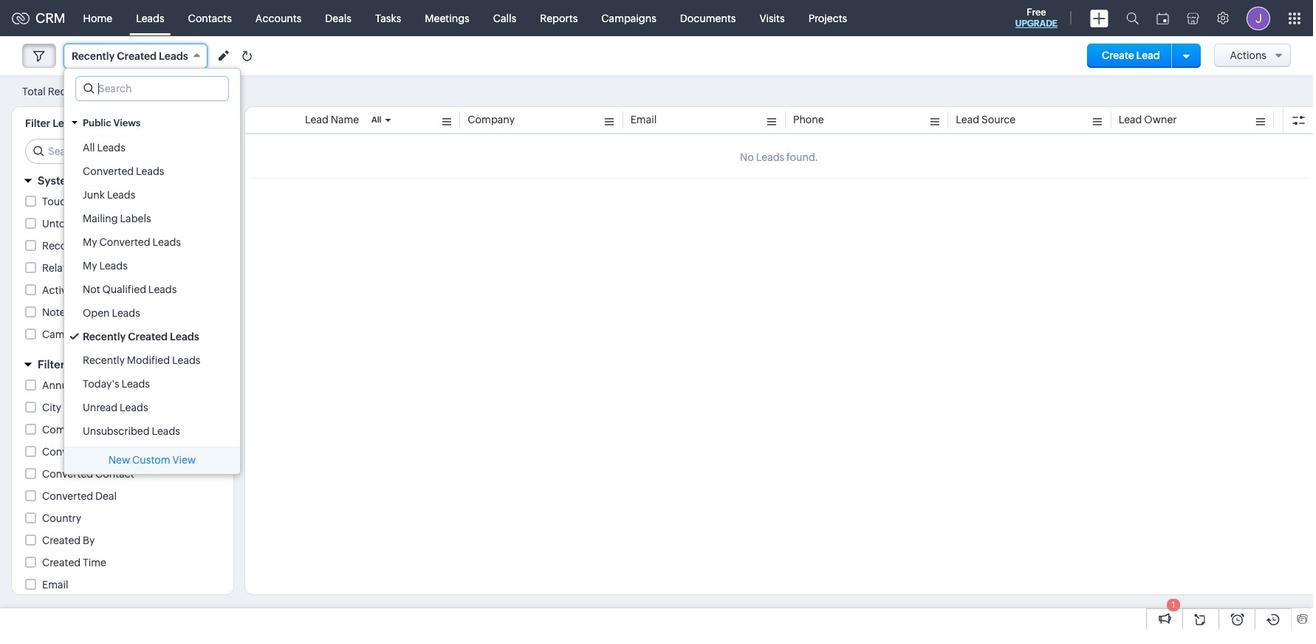 Task type: describe. For each thing, give the bounding box(es) containing it.
home link
[[71, 0, 124, 36]]

mailing
[[83, 213, 118, 225]]

by
[[84, 118, 96, 129]]

created down country
[[42, 535, 81, 547]]

leads up not qualified leads
[[153, 236, 181, 248]]

calls link
[[482, 0, 529, 36]]

total
[[22, 85, 46, 97]]

contact
[[95, 469, 134, 480]]

1 horizontal spatial email
[[631, 114, 657, 126]]

logo image
[[12, 12, 30, 24]]

my leads
[[83, 260, 128, 272]]

projects
[[809, 12, 848, 24]]

all for all leads
[[83, 142, 95, 154]]

1
[[1173, 601, 1176, 610]]

projects link
[[797, 0, 860, 36]]

unread leads
[[83, 402, 148, 414]]

defined
[[79, 174, 121, 187]]

home
[[83, 12, 112, 24]]

1 vertical spatial email
[[42, 579, 68, 591]]

visits
[[760, 12, 785, 24]]

0 horizontal spatial action
[[79, 240, 111, 252]]

country
[[42, 513, 81, 525]]

lead name
[[305, 114, 359, 126]]

records for total
[[48, 85, 87, 97]]

leads down public views
[[97, 142, 126, 154]]

total records 0
[[22, 85, 96, 97]]

calendar image
[[1157, 12, 1170, 24]]

create lead button
[[1088, 44, 1176, 68]]

lead source
[[957, 114, 1016, 126]]

created time
[[42, 557, 106, 569]]

converted deal
[[42, 491, 117, 503]]

record
[[42, 240, 77, 252]]

leads link
[[124, 0, 176, 36]]

public views
[[83, 118, 141, 129]]

open
[[83, 307, 110, 319]]

deals link
[[314, 0, 364, 36]]

view
[[173, 455, 196, 466]]

lead owner
[[1119, 114, 1178, 126]]

converted for converted account
[[42, 446, 93, 458]]

2 vertical spatial recently
[[83, 355, 125, 367]]

my for my converted leads
[[83, 236, 97, 248]]

leads down qualified
[[112, 307, 140, 319]]

create menu image
[[1091, 9, 1109, 27]]

leads right qualified
[[148, 284, 177, 296]]

revenue
[[78, 380, 120, 392]]

converted account
[[42, 446, 137, 458]]

notes
[[42, 307, 70, 319]]

filter by fields
[[38, 358, 114, 371]]

documents
[[681, 12, 736, 24]]

custom
[[132, 455, 170, 466]]

filters
[[124, 174, 156, 187]]

views
[[114, 118, 141, 129]]

annual revenue
[[42, 380, 120, 392]]

converted for converted leads
[[83, 166, 134, 177]]

upgrade
[[1016, 18, 1058, 29]]

tasks link
[[364, 0, 413, 36]]

public
[[83, 118, 111, 129]]

lead inside create lead button
[[1137, 50, 1161, 61]]

junk leads
[[83, 189, 136, 201]]

system defined filters button
[[12, 168, 234, 194]]

deal
[[95, 491, 117, 503]]

leads right modified
[[172, 355, 201, 367]]

account
[[95, 446, 137, 458]]

lead for lead name
[[305, 114, 329, 126]]

created inside field
[[117, 50, 157, 62]]

unread
[[83, 402, 118, 414]]

converted for converted deal
[[42, 491, 93, 503]]

1 vertical spatial campaigns
[[42, 329, 97, 341]]

meetings link
[[413, 0, 482, 36]]

untouched
[[42, 218, 96, 230]]

leads up qualified
[[99, 260, 128, 272]]

free upgrade
[[1016, 7, 1058, 29]]

visits link
[[748, 0, 797, 36]]

not qualified leads
[[83, 284, 177, 296]]

leads up "recently created leads" field
[[136, 12, 165, 24]]

created inside 'public views' region
[[128, 331, 168, 343]]

touched
[[42, 196, 85, 208]]

0 vertical spatial company
[[468, 114, 515, 126]]

fields
[[83, 358, 114, 371]]

records for related
[[81, 262, 120, 274]]

public views region
[[64, 136, 240, 443]]

new custom view
[[108, 455, 196, 466]]

today's leads
[[83, 378, 150, 390]]

records for untouched
[[98, 218, 138, 230]]

1 vertical spatial recently
[[83, 331, 126, 343]]

reports link
[[529, 0, 590, 36]]

annual
[[42, 380, 76, 392]]

recently created leads inside 'public views' region
[[83, 331, 199, 343]]

converted for converted contact
[[42, 469, 93, 480]]



Task type: locate. For each thing, give the bounding box(es) containing it.
0 vertical spatial by
[[67, 358, 81, 371]]

all leads
[[83, 142, 126, 154]]

lead left the owner
[[1119, 114, 1143, 126]]

recently
[[72, 50, 115, 62], [83, 331, 126, 343], [83, 355, 125, 367]]

unsubscribed leads
[[83, 426, 180, 438]]

recently down open leads
[[83, 331, 126, 343]]

calls
[[493, 12, 517, 24]]

new custom view link
[[64, 448, 240, 474]]

owner
[[1145, 114, 1178, 126]]

lead
[[1137, 50, 1161, 61], [305, 114, 329, 126], [957, 114, 980, 126], [1119, 114, 1143, 126]]

city
[[42, 402, 61, 414]]

records up not
[[81, 262, 120, 274]]

search element
[[1118, 0, 1148, 36]]

0 horizontal spatial email
[[42, 579, 68, 591]]

leads down filter by fields dropdown button
[[122, 378, 150, 390]]

converted up converted contact
[[42, 446, 93, 458]]

lead for lead source
[[957, 114, 980, 126]]

all
[[372, 115, 382, 124], [83, 142, 95, 154]]

recently created leads inside field
[[72, 50, 188, 62]]

campaigns
[[602, 12, 657, 24], [42, 329, 97, 341]]

0 vertical spatial search text field
[[76, 77, 228, 101]]

crm
[[35, 10, 65, 26]]

action up related records action
[[79, 240, 111, 252]]

1 vertical spatial company
[[42, 424, 89, 436]]

recently created leads up recently modified leads
[[83, 331, 199, 343]]

Recently Created Leads field
[[64, 44, 207, 69]]

0 vertical spatial my
[[83, 236, 97, 248]]

campaigns link
[[590, 0, 669, 36]]

labels
[[120, 213, 151, 225]]

by for created
[[83, 535, 95, 547]]

phone
[[794, 114, 825, 126]]

created
[[117, 50, 157, 62], [128, 331, 168, 343], [42, 535, 81, 547], [42, 557, 81, 569]]

0
[[89, 86, 96, 97]]

open leads
[[83, 307, 140, 319]]

deals
[[325, 12, 352, 24]]

search text field up public views dropdown button
[[76, 77, 228, 101]]

by up annual revenue
[[67, 358, 81, 371]]

1 horizontal spatial campaigns
[[602, 12, 657, 24]]

recently modified leads
[[83, 355, 201, 367]]

by for filter
[[67, 358, 81, 371]]

lead left the 'name'
[[305, 114, 329, 126]]

0 vertical spatial filter
[[25, 118, 50, 129]]

created down created by
[[42, 557, 81, 569]]

all for all
[[372, 115, 382, 124]]

profile element
[[1239, 0, 1280, 36]]

recently up 0
[[72, 50, 115, 62]]

search image
[[1127, 12, 1140, 24]]

1 vertical spatial recently created leads
[[83, 331, 199, 343]]

accounts
[[256, 12, 302, 24]]

lead right create
[[1137, 50, 1161, 61]]

records up mailing
[[87, 196, 126, 208]]

by up time
[[83, 535, 95, 547]]

1 vertical spatial my
[[83, 260, 97, 272]]

my up not
[[83, 260, 97, 272]]

filter leads by
[[25, 118, 96, 129]]

1 horizontal spatial company
[[468, 114, 515, 126]]

mailing labels
[[83, 213, 151, 225]]

Search text field
[[76, 77, 228, 101], [26, 140, 222, 163]]

1 my from the top
[[83, 236, 97, 248]]

action up not qualified leads
[[123, 262, 154, 274]]

record action
[[42, 240, 111, 252]]

time
[[83, 557, 106, 569]]

related records action
[[42, 262, 154, 274]]

created up modified
[[128, 331, 168, 343]]

create lead
[[1103, 50, 1161, 61]]

public views button
[[64, 110, 240, 136]]

today's
[[83, 378, 119, 390]]

converted
[[83, 166, 134, 177], [99, 236, 150, 248], [42, 446, 93, 458], [42, 469, 93, 480], [42, 491, 93, 503]]

0 vertical spatial recently created leads
[[72, 50, 188, 62]]

create menu element
[[1082, 0, 1118, 36]]

0 horizontal spatial campaigns
[[42, 329, 97, 341]]

created by
[[42, 535, 95, 547]]

leads up modified
[[170, 331, 199, 343]]

1 vertical spatial action
[[123, 262, 154, 274]]

free
[[1027, 7, 1047, 18]]

0 vertical spatial campaigns
[[602, 12, 657, 24]]

filter up annual
[[38, 358, 65, 371]]

1 horizontal spatial by
[[83, 535, 95, 547]]

1 vertical spatial search text field
[[26, 140, 222, 163]]

records
[[48, 85, 87, 97], [87, 196, 126, 208], [98, 218, 138, 230], [81, 262, 120, 274]]

leads left by
[[53, 118, 82, 129]]

0 horizontal spatial company
[[42, 424, 89, 436]]

search text field up converted leads on the top left of page
[[26, 140, 222, 163]]

1 vertical spatial all
[[83, 142, 95, 154]]

create
[[1103, 50, 1135, 61]]

unsubscribed
[[83, 426, 150, 438]]

1 horizontal spatial action
[[123, 262, 154, 274]]

by
[[67, 358, 81, 371], [83, 535, 95, 547]]

meetings
[[425, 12, 470, 24]]

recently created leads down leads link
[[72, 50, 188, 62]]

lead for lead owner
[[1119, 114, 1143, 126]]

touched records
[[42, 196, 126, 208]]

leads down leads link
[[159, 50, 188, 62]]

filter for filter by fields
[[38, 358, 65, 371]]

filter
[[25, 118, 50, 129], [38, 358, 65, 371]]

0 vertical spatial email
[[631, 114, 657, 126]]

activities
[[42, 285, 86, 296]]

system
[[38, 174, 77, 187]]

0 vertical spatial all
[[372, 115, 382, 124]]

converted contact
[[42, 469, 134, 480]]

all inside 'public views' region
[[83, 142, 95, 154]]

contacts link
[[176, 0, 244, 36]]

by inside dropdown button
[[67, 358, 81, 371]]

0 vertical spatial recently
[[72, 50, 115, 62]]

my
[[83, 236, 97, 248], [83, 260, 97, 272]]

records for touched
[[87, 196, 126, 208]]

qualified
[[102, 284, 146, 296]]

converted up junk leads
[[83, 166, 134, 177]]

junk
[[83, 189, 105, 201]]

0 horizontal spatial by
[[67, 358, 81, 371]]

1 vertical spatial by
[[83, 535, 95, 547]]

records left 0
[[48, 85, 87, 97]]

accounts link
[[244, 0, 314, 36]]

crm link
[[12, 10, 65, 26]]

my for my leads
[[83, 260, 97, 272]]

untouched records
[[42, 218, 138, 230]]

leads inside field
[[159, 50, 188, 62]]

leads up new custom view
[[152, 426, 180, 438]]

0 vertical spatial action
[[79, 240, 111, 252]]

recently inside field
[[72, 50, 115, 62]]

modified
[[127, 355, 170, 367]]

created down leads link
[[117, 50, 157, 62]]

leads up unsubscribed leads
[[120, 402, 148, 414]]

not
[[83, 284, 100, 296]]

reports
[[540, 12, 578, 24]]

company
[[468, 114, 515, 126], [42, 424, 89, 436]]

filter down total
[[25, 118, 50, 129]]

filter by fields button
[[12, 352, 234, 378]]

filter inside dropdown button
[[38, 358, 65, 371]]

records up my converted leads
[[98, 218, 138, 230]]

system defined filters
[[38, 174, 156, 187]]

all right the 'name'
[[372, 115, 382, 124]]

campaigns right "reports"
[[602, 12, 657, 24]]

converted up country
[[42, 491, 93, 503]]

profile image
[[1247, 6, 1271, 30]]

all down by
[[83, 142, 95, 154]]

tasks
[[375, 12, 402, 24]]

campaigns down 'notes'
[[42, 329, 97, 341]]

converted down mailing labels
[[99, 236, 150, 248]]

recently created leads
[[72, 50, 188, 62], [83, 331, 199, 343]]

converted up converted deal
[[42, 469, 93, 480]]

filter for filter leads by
[[25, 118, 50, 129]]

2 my from the top
[[83, 260, 97, 272]]

leads down public views dropdown button
[[136, 166, 164, 177]]

converted leads
[[83, 166, 164, 177]]

my down untouched records
[[83, 236, 97, 248]]

source
[[982, 114, 1016, 126]]

leads
[[136, 12, 165, 24], [159, 50, 188, 62], [53, 118, 82, 129], [97, 142, 126, 154], [136, 166, 164, 177], [107, 189, 136, 201], [153, 236, 181, 248], [99, 260, 128, 272], [148, 284, 177, 296], [112, 307, 140, 319], [170, 331, 199, 343], [172, 355, 201, 367], [122, 378, 150, 390], [120, 402, 148, 414], [152, 426, 180, 438]]

actions
[[1231, 50, 1267, 61]]

0 horizontal spatial all
[[83, 142, 95, 154]]

my converted leads
[[83, 236, 181, 248]]

recently up today's
[[83, 355, 125, 367]]

documents link
[[669, 0, 748, 36]]

lead left the 'source'
[[957, 114, 980, 126]]

leads down filters
[[107, 189, 136, 201]]

1 vertical spatial filter
[[38, 358, 65, 371]]

new
[[108, 455, 130, 466]]

1 horizontal spatial all
[[372, 115, 382, 124]]



Task type: vqa. For each thing, say whether or not it's contained in the screenshot.
third last
no



